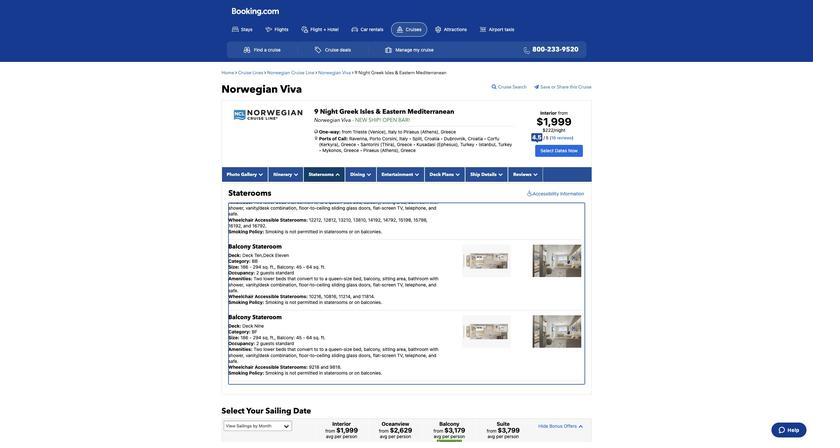 Task type: describe. For each thing, give the bounding box(es) containing it.
santorini (thira), greece • kusadasi (ephesus), turkey • istanbul, turkey • mykonos, greece • piraeus (athens), greece
[[319, 142, 512, 153]]

entertainment button
[[376, 167, 425, 182]]

bathroom for balcony stateroom deck: deck nine
[[408, 347, 428, 353]]

reviews
[[513, 172, 532, 178]]

ship details
[[470, 172, 497, 178]]

avg for $1,999
[[326, 434, 333, 440]]

chevron down image for ship details
[[497, 172, 503, 177]]

queen- inside two lower beds that convert to to a queen-size bed, balcony, sitting area, bathroom with shower, vanity/desk combination, floor-to-ceiling sliding glass doors, flat-screen tv, telephone, and safe. wheelchair accessible staterooms:
[[329, 200, 344, 205]]

oceanview
[[382, 422, 409, 428]]

policy: inside 12212, 12812, 13210, 13810, 14192, 14792, 15198, 15798, 16192, and 16792. smoking policy: smoking is not permitted in staterooms or on balconies.
[[249, 229, 264, 235]]

1 vertical spatial staterooms
[[228, 188, 271, 199]]

per for $3,799
[[496, 434, 503, 440]]

now
[[568, 148, 578, 154]]

greece down ravenna,
[[344, 148, 359, 153]]

corfu (kerkyra), greece
[[319, 136, 499, 147]]

and inside 12212, 12812, 13210, 13810, 14192, 14792, 15198, 15798, 16192, and 16792. smoking policy: smoking is not permitted in staterooms or on balconies.
[[243, 223, 251, 229]]

two for balcony stateroom deck: deck ten,deck eleven
[[254, 276, 262, 282]]

way:
[[330, 129, 341, 135]]

186 inside ba 186 - 294 sq. ft., balcony: 45 - 69 sq. ft. 2 guests standard amenities:
[[241, 188, 248, 193]]

and inside two lower beds that convert to to a queen-size bed, balcony, sitting area, bathroom with shower, vanity/desk combination, floor-to-ceiling sliding glass doors, flat-screen tv, telephone, and safe. wheelchair accessible staterooms:
[[429, 206, 436, 211]]

category: for balcony stateroom deck: deck ten,deck eleven
[[228, 259, 251, 264]]

9218
[[309, 365, 319, 370]]

select for select          dates now
[[541, 148, 554, 154]]

ceiling inside two lower beds that convert to to a queen-size bed, balcony, sitting area, bathroom with shower, vanity/desk combination, floor-to-ceiling sliding glass doors, flat-screen tv, telephone, and safe. wheelchair accessible staterooms:
[[317, 206, 330, 211]]

category: for balcony stateroom deck: deck nine
[[228, 329, 251, 335]]

not inside the two lower beds that convert to to a queen-size bed, balcony, sitting area, bathroom with shower, vanity/desk combination, floor-to-ceiling sliding glass doors, flat-screen tv, telephone, and safe. wheelchair accessible staterooms: 10216, 10816, 11214, and 11814. smoking policy: smoking is not permitted in staterooms or on balconies.
[[289, 300, 296, 305]]

(athens), inside santorini (thira), greece • kusadasi (ephesus), turkey • istanbul, turkey • mykonos, greece • piraeus (athens), greece
[[380, 148, 399, 153]]

or inside the two lower beds that convert to to a queen-size bed, balcony, sitting area, bathroom with shower, vanity/desk combination, floor-to-ceiling sliding glass doors, flat-screen tv, telephone, and safe. wheelchair accessible staterooms: 10216, 10816, 11214, and 11814. smoking policy: smoking is not permitted in staterooms or on balconies.
[[349, 300, 353, 305]]

norwegian cruise line
[[267, 70, 314, 76]]

sq. up the two lower beds that convert to to a queen-size bed, balcony, sitting area, bathroom with shower, vanity/desk combination, floor-to-ceiling sliding glass doors, flat-screen tv, telephone, and safe. wheelchair accessible staterooms: 10216, 10816, 11214, and 11814. smoking policy: smoking is not permitted in staterooms or on balconies.
[[313, 265, 320, 270]]

night
[[555, 128, 566, 133]]

glass for balcony stateroom deck: deck ten,deck eleven
[[346, 282, 357, 288]]

ft. for balcony stateroom deck: deck ten,deck eleven
[[321, 265, 325, 270]]

size inside two lower beds that convert to to a queen-size bed, balcony, sitting area, bathroom with shower, vanity/desk combination, floor-to-ceiling sliding glass doors, flat-screen tv, telephone, and safe. wheelchair accessible staterooms:
[[344, 200, 352, 205]]

bonus
[[549, 424, 563, 429]]

size for balcony stateroom deck: deck ten,deck eleven
[[344, 276, 352, 282]]

cruise deals
[[325, 47, 351, 53]]

2 for balcony stateroom deck: deck nine
[[256, 341, 259, 347]]

per for $3,179
[[442, 434, 449, 440]]

stateroom for balcony stateroom deck: deck ten,deck eleven
[[252, 243, 282, 251]]

details
[[481, 172, 497, 178]]

cruise deals link
[[308, 43, 358, 56]]

vanity/desk inside two lower beds that convert to to a queen-size bed, balcony, sitting area, bathroom with shower, vanity/desk combination, floor-to-ceiling sliding glass doors, flat-screen tv, telephone, and safe. wheelchair accessible staterooms:
[[246, 206, 269, 211]]

sq. up two lower beds that convert to to a queen-size bed, balcony, sitting area, bathroom with shower, vanity/desk combination, floor-to-ceiling sliding glass doors, flat-screen tv, telephone, and safe. wheelchair accessible staterooms: 9218 and 9818. smoking policy: smoking is not permitted in staterooms or on balconies.
[[313, 335, 320, 341]]

balconies. inside the two lower beds that convert to to a queen-size bed, balcony, sitting area, bathroom with shower, vanity/desk combination, floor-to-ceiling sliding glass doors, flat-screen tv, telephone, and safe. wheelchair accessible staterooms: 10216, 10816, 11214, and 11814. smoking policy: smoking is not permitted in staterooms or on balconies.
[[361, 300, 382, 305]]

or inside 12212, 12812, 13210, 13810, 14192, 14792, 15198, 15798, 16192, and 16792. smoking policy: smoking is not permitted in staterooms or on balconies.
[[349, 229, 353, 235]]

globe image
[[314, 129, 318, 134]]

floor- inside two lower beds that convert to to a queen-size bed, balcony, sitting area, bathroom with shower, vanity/desk combination, floor-to-ceiling sliding glass doors, flat-screen tv, telephone, and safe. wheelchair accessible staterooms:
[[299, 206, 310, 211]]

norwegian viva main content
[[218, 65, 595, 443]]

interior from $1,999 avg per person
[[325, 422, 358, 440]]

balcony: for balcony stateroom deck: deck ten,deck eleven
[[277, 265, 295, 270]]

not inside 12212, 12812, 13210, 13810, 14192, 14792, 15198, 15798, 16192, and 16792. smoking policy: smoking is not permitted in staterooms or on balconies.
[[289, 229, 296, 235]]

standard for balcony stateroom deck: deck ten,deck eleven
[[276, 270, 294, 276]]

& for 9 night greek isles & eastern mediterranean norwegian viva - new ship! open bar!
[[376, 107, 381, 116]]

two lower beds that convert to to a queen-size bed, balcony, sitting area, bathroom with shower, vanity/desk combination, floor-to-ceiling sliding glass doors, flat-screen tv, telephone, and safe. wheelchair accessible staterooms:
[[228, 200, 438, 223]]

ship!
[[369, 117, 381, 124]]

view sailings by month link
[[223, 421, 292, 432]]

balcony for balcony stateroom deck: deck nine
[[228, 314, 251, 322]]

• up istanbul,
[[484, 136, 486, 141]]

amenities: for balcony stateroom deck: deck ten,deck eleven
[[228, 276, 252, 282]]

is inside the two lower beds that convert to to a queen-size bed, balcony, sitting area, bathroom with shower, vanity/desk combination, floor-to-ceiling sliding glass doors, flat-screen tv, telephone, and safe. wheelchair accessible staterooms: 10216, 10816, 11214, and 11814. smoking policy: smoking is not permitted in staterooms or on balconies.
[[285, 300, 288, 305]]

mediterranean for 9 night greek isles & eastern mediterranean
[[416, 70, 447, 76]]

balcony: inside ba 186 - 294 sq. ft., balcony: 45 - 69 sq. ft. 2 guests standard amenities:
[[277, 188, 295, 193]]

• left split,
[[409, 136, 411, 141]]

• down (kerkyra),
[[319, 148, 321, 153]]

night for 9 night greek isles & eastern mediterranean norwegian viva - new ship! open bar!
[[320, 107, 338, 116]]

cabin image for deck nine deck on norwegian viva image
[[533, 316, 582, 348]]

is inside two lower beds that convert to to a queen-size bed, balcony, sitting area, bathroom with shower, vanity/desk combination, floor-to-ceiling sliding glass doors, flat-screen tv, telephone, and safe. wheelchair accessible staterooms: 9218 and 9818. smoking policy: smoking is not permitted in staterooms or on balconies.
[[285, 371, 288, 376]]

rentals
[[369, 26, 383, 32]]

0 vertical spatial italy
[[388, 129, 397, 135]]

233-
[[547, 45, 562, 54]]

your
[[246, 406, 264, 417]]

taxis
[[505, 26, 514, 32]]

accessibility information
[[533, 191, 584, 197]]

permitted inside two lower beds that convert to to a queen-size bed, balcony, sitting area, bathroom with shower, vanity/desk combination, floor-to-ceiling sliding glass doors, flat-screen tv, telephone, and safe. wheelchair accessible staterooms: 9218 and 9818. smoking policy: smoking is not permitted in staterooms or on balconies.
[[298, 371, 318, 376]]

convert inside two lower beds that convert to to a queen-size bed, balcony, sitting area, bathroom with shower, vanity/desk combination, floor-to-ceiling sliding glass doors, flat-screen tv, telephone, and safe. wheelchair accessible staterooms:
[[297, 200, 313, 205]]

convert for balcony stateroom deck: deck ten,deck eleven
[[297, 276, 313, 282]]

ft., for balcony stateroom deck: deck ten,deck eleven
[[270, 265, 276, 270]]

wheelchair image
[[526, 191, 533, 197]]

to- inside two lower beds that convert to to a queen-size bed, balcony, sitting area, bathroom with shower, vanity/desk combination, floor-to-ceiling sliding glass doors, flat-screen tv, telephone, and safe. wheelchair accessible staterooms:
[[310, 206, 317, 211]]

eastern for 9 night greek isles & eastern mediterranean norwegian viva - new ship! open bar!
[[382, 107, 406, 116]]

combination, for balcony stateroom deck: deck ten,deck eleven
[[271, 282, 298, 288]]

safe. inside two lower beds that convert to to a queen-size bed, balcony, sitting area, bathroom with shower, vanity/desk combination, floor-to-ceiling sliding glass doors, flat-screen tv, telephone, and safe. wheelchair accessible staterooms:
[[228, 211, 238, 217]]

is inside 12212, 12812, 13210, 13810, 14192, 14792, 15198, 15798, 16192, and 16792. smoking policy: smoking is not permitted in staterooms or on balconies.
[[285, 229, 288, 235]]

sq. down 'nine'
[[262, 335, 269, 341]]

sitting inside two lower beds that convert to to a queen-size bed, balcony, sitting area, bathroom with shower, vanity/desk combination, floor-to-ceiling sliding glass doors, flat-screen tv, telephone, and safe. wheelchair accessible staterooms:
[[382, 200, 395, 205]]

balconies. inside two lower beds that convert to to a queen-size bed, balcony, sitting area, bathroom with shower, vanity/desk combination, floor-to-ceiling sliding glass doors, flat-screen tv, telephone, and safe. wheelchair accessible staterooms: 9218 and 9818. smoking policy: smoking is not permitted in staterooms or on balconies.
[[361, 371, 382, 376]]

standard inside ba 186 - 294 sq. ft., balcony: 45 - 69 sq. ft. 2 guests standard amenities:
[[276, 194, 294, 199]]

deck: for balcony stateroom deck: deck nine
[[228, 324, 241, 329]]

norwegian right lines
[[267, 70, 290, 76]]

photo gallery
[[227, 172, 257, 178]]

chevron down image for entertainment
[[413, 172, 419, 177]]

two for balcony stateroom deck: deck nine
[[254, 347, 262, 353]]

piraeus inside santorini (thira), greece • kusadasi (ephesus), turkey • istanbul, turkey • mykonos, greece • piraeus (athens), greece
[[363, 148, 379, 153]]

/ inside interior from $1,999 $222 / night
[[554, 128, 555, 133]]

two inside two lower beds that convert to to a queen-size bed, balcony, sitting area, bathroom with shower, vanity/desk combination, floor-to-ceiling sliding glass doors, flat-screen tv, telephone, and safe. wheelchair accessible staterooms:
[[254, 200, 262, 205]]

from for oceanview from $2,629 avg per person
[[379, 429, 389, 434]]

from for interior from $1,999 avg per person
[[325, 429, 335, 434]]

reviews
[[557, 135, 572, 141]]

greece down the ravenna, porto corsini, italy • split, croatia • dubrovnik, croatia •
[[397, 142, 412, 147]]

flights link
[[260, 23, 294, 36]]

cruise for find a cruise
[[268, 47, 281, 53]]

save
[[540, 84, 550, 90]]

night for 9 night greek isles & eastern mediterranean
[[358, 70, 370, 76]]

lines
[[253, 70, 263, 76]]

line
[[306, 70, 314, 76]]

staterooms: inside two lower beds that convert to to a queen-size bed, balcony, sitting area, bathroom with shower, vanity/desk combination, floor-to-ceiling sliding glass doors, flat-screen tv, telephone, and safe. wheelchair accessible staterooms:
[[280, 217, 308, 223]]

hide bonus offers
[[539, 424, 577, 429]]

area, for balcony stateroom deck: deck nine
[[397, 347, 407, 353]]

1 horizontal spatial italy
[[399, 136, 408, 141]]

entertainment
[[382, 172, 413, 178]]

2 turkey from the left
[[498, 142, 512, 147]]

flight + hotel
[[310, 26, 339, 32]]

lower inside two lower beds that convert to to a queen-size bed, balcony, sitting area, bathroom with shower, vanity/desk combination, floor-to-ceiling sliding glass doors, flat-screen tv, telephone, and safe. wheelchair accessible staterooms:
[[263, 200, 275, 205]]

guests for balcony stateroom deck: deck ten,deck eleven
[[260, 270, 274, 276]]

category: bf size: 186 - 294 sq. ft., balcony: 45 - 64 sq. ft. occupancy: 2 guests standard amenities:
[[228, 329, 325, 353]]

staterooms: for balcony stateroom deck: deck nine
[[280, 365, 308, 370]]

with for balcony stateroom deck: deck ten,deck eleven
[[430, 276, 438, 282]]

4.5 / 5 ( 16 reviews )
[[532, 134, 574, 141]]

combination, inside two lower beds that convert to to a queen-size bed, balcony, sitting area, bathroom with shower, vanity/desk combination, floor-to-ceiling sliding glass doors, flat-screen tv, telephone, and safe. wheelchair accessible staterooms:
[[271, 206, 298, 211]]

isles for 9 night greek isles & eastern mediterranean norwegian viva - new ship! open bar!
[[360, 107, 374, 116]]

flat- inside two lower beds that convert to to a queen-size bed, balcony, sitting area, bathroom with shower, vanity/desk combination, floor-to-ceiling sliding glass doors, flat-screen tv, telephone, and safe. wheelchair accessible staterooms:
[[373, 206, 382, 211]]

find a cruise
[[254, 47, 281, 53]]

map marker image
[[315, 136, 317, 141]]

safe. for balcony stateroom deck: deck nine
[[228, 359, 238, 364]]

balcony, inside two lower beds that convert to to a queen-size bed, balcony, sitting area, bathroom with shower, vanity/desk combination, floor-to-ceiling sliding glass doors, flat-screen tv, telephone, and safe. wheelchair accessible staterooms:
[[364, 200, 381, 205]]

flat- for balcony stateroom deck: deck nine
[[373, 353, 382, 359]]

that for balcony stateroom deck: deck nine
[[287, 347, 296, 353]]

balconies. inside 12212, 12812, 13210, 13810, 14192, 14792, 15198, 15798, 16192, and 16792. smoking policy: smoking is not permitted in staterooms or on balconies.
[[361, 229, 382, 235]]

screen for balcony stateroom deck: deck nine
[[382, 353, 396, 359]]

sq. down itinerary dropdown button
[[262, 188, 269, 193]]

(kerkyra),
[[319, 142, 340, 147]]

ft. for balcony stateroom deck: deck nine
[[321, 335, 325, 341]]

amenities: inside ba 186 - 294 sq. ft., balcony: 45 - 69 sq. ft. 2 guests standard amenities:
[[228, 200, 252, 205]]

person for $3,799
[[504, 434, 519, 440]]

convert for balcony stateroom deck: deck nine
[[297, 347, 313, 353]]

hide
[[539, 424, 548, 429]]

9818.
[[330, 365, 341, 370]]

800-
[[532, 45, 547, 54]]

sitting for balcony stateroom deck: deck ten,deck eleven
[[382, 276, 395, 282]]

guests inside ba 186 - 294 sq. ft., balcony: 45 - 69 sq. ft. 2 guests standard amenities:
[[260, 194, 274, 199]]

9 night greek isles & eastern mediterranean
[[355, 70, 447, 76]]

vanity/desk for balcony stateroom deck: deck ten,deck eleven
[[246, 282, 269, 288]]

cruise lines link
[[238, 70, 263, 76]]

• up (ephesus),
[[441, 136, 443, 141]]

stays
[[241, 26, 253, 32]]

10216,
[[309, 294, 323, 300]]

norwegian cruise line image
[[233, 109, 303, 121]]

itinerary
[[273, 172, 292, 178]]

balcony from $3,179 avg per person
[[433, 422, 465, 440]]

paper plane image
[[534, 85, 540, 89]]

greek for 9 night greek isles & eastern mediterranean norwegian viva - new ship! open bar!
[[339, 107, 358, 116]]

• left istanbul,
[[476, 142, 478, 147]]

bathroom for balcony stateroom deck: deck ten,deck eleven
[[408, 276, 428, 282]]

norwegian viva link
[[318, 70, 352, 76]]

hide bonus offers link
[[532, 421, 590, 432]]

not inside two lower beds that convert to to a queen-size bed, balcony, sitting area, bathroom with shower, vanity/desk combination, floor-to-ceiling sliding glass doors, flat-screen tv, telephone, and safe. wheelchair accessible staterooms: 9218 and 9818. smoking policy: smoking is not permitted in staterooms or on balconies.
[[289, 371, 296, 376]]

view sailings by month
[[226, 424, 271, 429]]

on inside the two lower beds that convert to to a queen-size bed, balcony, sitting area, bathroom with shower, vanity/desk combination, floor-to-ceiling sliding glass doors, flat-screen tv, telephone, and safe. wheelchair accessible staterooms: 10216, 10816, 11214, and 11814. smoking policy: smoking is not permitted in staterooms or on balconies.
[[354, 300, 360, 305]]

balcony)
[[314, 385, 339, 393]]

itinerary button
[[268, 167, 303, 182]]

staterooms inside 12212, 12812, 13210, 13810, 14192, 14792, 15198, 15798, 16192, and 16792. smoking policy: smoking is not permitted in staterooms or on balconies.
[[324, 229, 348, 235]]

with inside two lower beds that convert to to a queen-size bed, balcony, sitting area, bathroom with shower, vanity/desk combination, floor-to-ceiling sliding glass doors, flat-screen tv, telephone, and safe. wheelchair accessible staterooms:
[[430, 200, 438, 205]]

cabin image for deck ten,deck eleven deck on norwegian viva image
[[533, 245, 582, 278]]

shower, for balcony stateroom deck: deck ten,deck eleven
[[228, 282, 244, 288]]

15198,
[[399, 217, 412, 223]]

floor- for balcony stateroom deck: deck nine
[[299, 353, 310, 359]]

• down santorini
[[360, 148, 362, 153]]

sliding inside two lower beds that convert to to a queen-size bed, balcony, sitting area, bathroom with shower, vanity/desk combination, floor-to-ceiling sliding glass doors, flat-screen tv, telephone, and safe. wheelchair accessible staterooms:
[[332, 206, 345, 211]]

flight
[[310, 26, 322, 32]]

select your sailing date
[[222, 406, 311, 417]]

area, inside two lower beds that convert to to a queen-size bed, balcony, sitting area, bathroom with shower, vanity/desk combination, floor-to-ceiling sliding glass doors, flat-screen tv, telephone, and safe. wheelchair accessible staterooms:
[[397, 200, 407, 205]]

sailing
[[265, 406, 291, 417]]

/ inside "4.5 / 5 ( 16 reviews )"
[[544, 135, 545, 141]]

that inside two lower beds that convert to to a queen-size bed, balcony, sitting area, bathroom with shower, vanity/desk combination, floor-to-ceiling sliding glass doors, flat-screen tv, telephone, and safe. wheelchair accessible staterooms:
[[287, 200, 296, 205]]

$1,999 for interior from $1,999 $222 / night
[[537, 115, 572, 128]]

search image
[[492, 84, 498, 89]]

tv, for balcony stateroom deck: deck ten,deck eleven
[[397, 282, 404, 288]]

doors, inside two lower beds that convert to to a queen-size bed, balcony, sitting area, bathroom with shower, vanity/desk combination, floor-to-ceiling sliding glass doors, flat-screen tv, telephone, and safe. wheelchair accessible staterooms:
[[359, 206, 372, 211]]

ba
[[252, 182, 258, 187]]

staterooms inside dropdown button
[[309, 172, 334, 178]]

• down ravenna,
[[357, 142, 359, 147]]

norwegian cruise line link
[[267, 70, 314, 76]]

viva inside 9 night greek isles & eastern mediterranean norwegian viva - new ship! open bar!
[[341, 117, 351, 124]]

cruises
[[406, 26, 422, 32]]

ports
[[319, 136, 331, 141]]

split,
[[413, 136, 423, 141]]

greece up dubrovnik,
[[441, 129, 456, 135]]

cruise left line
[[291, 70, 305, 76]]

greek for 9 night greek isles & eastern mediterranean
[[371, 70, 384, 76]]

9 for 9 night greek isles & eastern mediterranean norwegian viva - new ship! open bar!
[[314, 107, 318, 116]]

0 vertical spatial viva
[[342, 70, 351, 76]]

chevron down image for dining
[[365, 172, 371, 177]]

information
[[560, 191, 584, 197]]

chevron down image for deck plans
[[454, 172, 460, 177]]

800-233-9520 link
[[521, 45, 579, 55]]

a inside 'link'
[[264, 47, 267, 53]]

9 night greek isles & eastern mediterranean norwegian viva - new ship! open bar!
[[314, 107, 454, 124]]

tv, inside two lower beds that convert to to a queen-size bed, balcony, sitting area, bathroom with shower, vanity/desk combination, floor-to-ceiling sliding glass doors, flat-screen tv, telephone, and safe. wheelchair accessible staterooms:
[[397, 206, 404, 211]]

0 horizontal spatial norwegian viva
[[222, 82, 302, 97]]

home
[[222, 70, 234, 76]]

a for two lower beds that convert to to a queen-size bed, balcony, sitting area, bathroom with shower, vanity/desk combination, floor-to-ceiling sliding glass doors, flat-screen tv, telephone, and safe. wheelchair accessible staterooms:
[[325, 200, 327, 205]]

1 turkey from the left
[[460, 142, 474, 147]]

accessible for balcony stateroom deck: deck ten,deck eleven
[[255, 294, 279, 300]]

sq. down ten,deck
[[262, 265, 269, 270]]

wheelchair inside two lower beds that convert to to a queen-size bed, balcony, sitting area, bathroom with shower, vanity/desk combination, floor-to-ceiling sliding glass doors, flat-screen tv, telephone, and safe. wheelchair accessible staterooms:
[[228, 217, 254, 223]]

select          dates now
[[541, 148, 578, 154]]

in inside two lower beds that convert to to a queen-size bed, balcony, sitting area, bathroom with shower, vanity/desk combination, floor-to-ceiling sliding glass doors, flat-screen tv, telephone, and safe. wheelchair accessible staterooms: 9218 and 9818. smoking policy: smoking is not permitted in staterooms or on balconies.
[[319, 371, 323, 376]]

telephone, inside two lower beds that convert to to a queen-size bed, balcony, sitting area, bathroom with shower, vanity/desk combination, floor-to-ceiling sliding glass doors, flat-screen tv, telephone, and safe. wheelchair accessible staterooms:
[[405, 206, 427, 211]]

manage
[[396, 47, 412, 53]]

chevron down image for photo gallery
[[257, 172, 263, 177]]

1 croatia from the left
[[424, 136, 439, 141]]

policy: inside two lower beds that convert to to a queen-size bed, balcony, sitting area, bathroom with shower, vanity/desk combination, floor-to-ceiling sliding glass doors, flat-screen tv, telephone, and safe. wheelchair accessible staterooms: 9218 and 9818. smoking policy: smoking is not permitted in staterooms or on balconies.
[[249, 371, 264, 376]]

cruise for cruise deals
[[325, 47, 339, 53]]

bed, inside two lower beds that convert to to a queen-size bed, balcony, sitting area, bathroom with shower, vanity/desk combination, floor-to-ceiling sliding glass doors, flat-screen tv, telephone, and safe. wheelchair accessible staterooms:
[[353, 200, 363, 205]]

new
[[355, 117, 367, 124]]

istanbul,
[[479, 142, 497, 147]]

select for select your sailing date
[[222, 406, 245, 417]]

chevron down image for itinerary
[[292, 172, 298, 177]]

staterooms inside two lower beds that convert to to a queen-size bed, balcony, sitting area, bathroom with shower, vanity/desk combination, floor-to-ceiling sliding glass doors, flat-screen tv, telephone, and safe. wheelchair accessible staterooms: 9218 and 9818. smoking policy: smoking is not permitted in staterooms or on balconies.
[[324, 371, 348, 376]]

per for $1,999
[[335, 434, 342, 440]]

accessible for balcony stateroom deck: deck nine
[[255, 365, 279, 370]]

date
[[293, 406, 311, 417]]

12212, 12812, 13210, 13810, 14192, 14792, 15198, 15798, 16192, and 16792. smoking policy: smoking is not permitted in staterooms or on balconies.
[[228, 217, 428, 235]]

shower, inside two lower beds that convert to to a queen-size bed, balcony, sitting area, bathroom with shower, vanity/desk combination, floor-to-ceiling sliding glass doors, flat-screen tv, telephone, and safe. wheelchair accessible staterooms:
[[228, 206, 244, 211]]

- inside 9 night greek isles & eastern mediterranean norwegian viva - new ship! open bar!
[[352, 117, 354, 124]]

attractions
[[444, 26, 467, 32]]

from up call: at the top left of page
[[342, 129, 352, 135]]

1 horizontal spatial piraeus
[[404, 129, 419, 135]]

to- for balcony stateroom deck: deck ten,deck eleven
[[310, 282, 317, 288]]

doors, for balcony stateroom deck: deck nine
[[359, 353, 372, 359]]

airport taxis link
[[475, 23, 520, 36]]

9520
[[562, 45, 579, 54]]

glass inside two lower beds that convert to to a queen-size bed, balcony, sitting area, bathroom with shower, vanity/desk combination, floor-to-ceiling sliding glass doors, flat-screen tv, telephone, and safe. wheelchair accessible staterooms:
[[346, 206, 357, 211]]

interior
[[540, 110, 557, 116]]

staterooms inside the two lower beds that convert to to a queen-size bed, balcony, sitting area, bathroom with shower, vanity/desk combination, floor-to-ceiling sliding glass doors, flat-screen tv, telephone, and safe. wheelchair accessible staterooms: 10216, 10816, 11214, and 11814. smoking policy: smoking is not permitted in staterooms or on balconies.
[[324, 300, 348, 305]]

suite
[[497, 422, 510, 428]]

tv, for balcony stateroom deck: deck nine
[[397, 353, 404, 359]]

on inside two lower beds that convert to to a queen-size bed, balcony, sitting area, bathroom with shower, vanity/desk combination, floor-to-ceiling sliding glass doors, flat-screen tv, telephone, and safe. wheelchair accessible staterooms: 9218 and 9818. smoking policy: smoking is not permitted in staterooms or on balconies.
[[354, 371, 360, 376]]

bed, for balcony stateroom deck: deck nine
[[353, 347, 363, 353]]

find a cruise link
[[237, 43, 288, 56]]

12212,
[[309, 217, 322, 223]]

balcony for balcony from $3,179 avg per person
[[439, 422, 459, 428]]

bar!
[[398, 117, 410, 124]]



Task type: vqa. For each thing, say whether or not it's contained in the screenshot.


Task type: locate. For each thing, give the bounding box(es) containing it.
3 queen- from the top
[[329, 347, 344, 353]]

13210,
[[338, 217, 352, 223]]

in down 12212, at left
[[319, 229, 323, 235]]

/ up "4.5 / 5 ( 16 reviews )" at right top
[[554, 128, 555, 133]]

sail away balcony (guarantee balcony)
[[228, 385, 339, 393]]

sitting for balcony stateroom deck: deck nine
[[382, 347, 395, 353]]

from down oceanview
[[379, 429, 389, 434]]

recommended image
[[437, 441, 462, 443]]

$2,629
[[390, 427, 412, 435]]

2 sliding from the top
[[332, 282, 345, 288]]

per inside the balcony from $3,179 avg per person
[[442, 434, 449, 440]]

guests inside category: bb size: 186 - 294 sq. ft., balcony: 45 - 64 sq. ft. occupancy: 2 guests standard amenities:
[[260, 270, 274, 276]]

eastern down manage my cruise dropdown button
[[399, 70, 415, 76]]

eastern for 9 night greek isles & eastern mediterranean
[[399, 70, 415, 76]]

2 telephone, from the top
[[405, 282, 427, 288]]

bb
[[252, 259, 258, 264]]

viva down norwegian cruise line
[[280, 82, 302, 97]]

$1,999 inside 'interior from $1,999 avg per person'
[[336, 427, 358, 435]]

3 area, from the top
[[397, 347, 407, 353]]

1 vertical spatial night
[[320, 107, 338, 116]]

sliding for balcony stateroom deck: deck nine
[[332, 353, 345, 359]]

2 to- from the top
[[310, 282, 317, 288]]

angle right image for norwegian cruise line
[[315, 70, 317, 75]]

of
[[332, 136, 337, 141]]

eleven
[[275, 253, 289, 258]]

64 for balcony stateroom deck: deck ten,deck eleven
[[306, 265, 312, 270]]

1 vertical spatial queen-
[[329, 276, 344, 282]]

turkey down corfu
[[498, 142, 512, 147]]

$1,999
[[537, 115, 572, 128], [336, 427, 358, 435]]

45 inside ba 186 - 294 sq. ft., balcony: 45 - 69 sq. ft. 2 guests standard amenities:
[[296, 188, 302, 193]]

from for suite from $3,799 avg per person
[[487, 429, 497, 434]]

norwegian viva down cruise deals 'link'
[[318, 70, 351, 76]]

0 vertical spatial 64
[[306, 265, 312, 270]]

2 186 from the top
[[241, 265, 248, 270]]

person inside 'interior from $1,999 avg per person'
[[343, 434, 357, 440]]

chevron up image for staterooms
[[334, 172, 340, 177]]

2 45 from the top
[[296, 265, 302, 270]]

ceiling up 10816,
[[317, 282, 330, 288]]

2 avg from the left
[[380, 434, 387, 440]]

1 vertical spatial norwegian viva
[[222, 82, 302, 97]]

0 vertical spatial on
[[354, 229, 360, 235]]

sliding inside the two lower beds that convert to to a queen-size bed, balcony, sitting area, bathroom with shower, vanity/desk combination, floor-to-ceiling sliding glass doors, flat-screen tv, telephone, and safe. wheelchair accessible staterooms: 10216, 10816, 11214, and 11814. smoking policy: smoking is not permitted in staterooms or on balconies.
[[332, 282, 345, 288]]

2 vanity/desk from the top
[[246, 282, 269, 288]]

2 angle right image from the left
[[352, 70, 354, 75]]

chevron down image up ba 186 - 294 sq. ft., balcony: 45 - 69 sq. ft. 2 guests standard amenities:
[[292, 172, 298, 177]]

a inside two lower beds that convert to to a queen-size bed, balcony, sitting area, bathroom with shower, vanity/desk combination, floor-to-ceiling sliding glass doors, flat-screen tv, telephone, and safe. wheelchair accessible staterooms: 9218 and 9818. smoking policy: smoking is not permitted in staterooms or on balconies.
[[325, 347, 327, 353]]

to- up 12212, at left
[[310, 206, 317, 211]]

1 vertical spatial balcony:
[[277, 265, 295, 270]]

sliding inside two lower beds that convert to to a queen-size bed, balcony, sitting area, bathroom with shower, vanity/desk combination, floor-to-ceiling sliding glass doors, flat-screen tv, telephone, and safe. wheelchair accessible staterooms: 9218 and 9818. smoking policy: smoking is not permitted in staterooms or on balconies.
[[332, 353, 345, 359]]

save or share this cruise
[[540, 84, 592, 90]]

0 vertical spatial size
[[344, 200, 352, 205]]

2 beds from the top
[[276, 276, 286, 282]]

1 vertical spatial deck:
[[228, 324, 241, 329]]

tv, inside the two lower beds that convert to to a queen-size bed, balcony, sitting area, bathroom with shower, vanity/desk combination, floor-to-ceiling sliding glass doors, flat-screen tv, telephone, and safe. wheelchair accessible staterooms: 10216, 10816, 11214, and 11814. smoking policy: smoking is not permitted in staterooms or on balconies.
[[397, 282, 404, 288]]

3 person from the left
[[451, 434, 465, 440]]

3 to- from the top
[[310, 353, 317, 359]]

+
[[323, 26, 326, 32]]

1 bed, from the top
[[353, 200, 363, 205]]

$1,999 for interior from $1,999 avg per person
[[336, 427, 358, 435]]

ceiling up 9218
[[317, 353, 330, 359]]

cruise lines
[[238, 70, 263, 76]]

1 vertical spatial 64
[[306, 335, 312, 341]]

2 doors, from the top
[[359, 282, 372, 288]]

11214,
[[339, 294, 352, 300]]

to- up 9218
[[310, 353, 317, 359]]

tv, inside two lower beds that convert to to a queen-size bed, balcony, sitting area, bathroom with shower, vanity/desk combination, floor-to-ceiling sliding glass doors, flat-screen tv, telephone, and safe. wheelchair accessible staterooms: 9218 and 9818. smoking policy: smoking is not permitted in staterooms or on balconies.
[[397, 353, 404, 359]]

sliding for balcony stateroom deck: deck ten,deck eleven
[[332, 282, 345, 288]]

to- inside two lower beds that convert to to a queen-size bed, balcony, sitting area, bathroom with shower, vanity/desk combination, floor-to-ceiling sliding glass doors, flat-screen tv, telephone, and safe. wheelchair accessible staterooms: 9218 and 9818. smoking policy: smoking is not permitted in staterooms or on balconies.
[[310, 353, 317, 359]]

from left the $3,799
[[487, 429, 497, 434]]

2 vertical spatial amenities:
[[228, 347, 252, 353]]

294 inside ba 186 - 294 sq. ft., balcony: 45 - 69 sq. ft. 2 guests standard amenities:
[[253, 188, 261, 193]]

shower, inside the two lower beds that convert to to a queen-size bed, balcony, sitting area, bathroom with shower, vanity/desk combination, floor-to-ceiling sliding glass doors, flat-screen tv, telephone, and safe. wheelchair accessible staterooms: 10216, 10816, 11214, and 11814. smoking policy: smoking is not permitted in staterooms or on balconies.
[[228, 282, 244, 288]]

3 bed, from the top
[[353, 347, 363, 353]]

0 vertical spatial to-
[[310, 206, 317, 211]]

norwegian
[[267, 70, 290, 76], [318, 70, 341, 76], [222, 82, 278, 97], [314, 117, 340, 124]]

cruises link
[[391, 22, 427, 37]]

3 standard from the top
[[276, 341, 294, 347]]

0 vertical spatial select
[[541, 148, 554, 154]]

(athens), up "kusadasi" on the top of the page
[[420, 129, 440, 135]]

beds inside two lower beds that convert to to a queen-size bed, balcony, sitting area, bathroom with shower, vanity/desk combination, floor-to-ceiling sliding glass doors, flat-screen tv, telephone, and safe. wheelchair accessible staterooms: 9218 and 9818. smoking policy: smoking is not permitted in staterooms or on balconies.
[[276, 347, 286, 353]]

2 vertical spatial bed,
[[353, 347, 363, 353]]

floor-
[[299, 206, 310, 211], [299, 282, 310, 288], [299, 353, 310, 359]]

corsini,
[[382, 136, 398, 141]]

sliding up 9818.
[[332, 353, 345, 359]]

person inside "suite from $3,799 avg per person"
[[504, 434, 519, 440]]

corfu
[[487, 136, 499, 141]]

• down the ravenna, porto corsini, italy • split, croatia • dubrovnik, croatia •
[[413, 142, 415, 147]]

2 down bf
[[256, 341, 259, 347]]

0 vertical spatial doors,
[[359, 206, 372, 211]]

294 down ba
[[253, 188, 261, 193]]

stateroom inside balcony stateroom deck: deck ten,deck eleven
[[252, 243, 282, 251]]

2 vertical spatial ft.,
[[270, 335, 276, 341]]

telephone, for balcony stateroom deck: deck nine
[[405, 353, 427, 359]]

a inside two lower beds that convert to to a queen-size bed, balcony, sitting area, bathroom with shower, vanity/desk combination, floor-to-ceiling sliding glass doors, flat-screen tv, telephone, and safe. wheelchair accessible staterooms:
[[325, 200, 327, 205]]

deck for balcony stateroom deck: deck ten,deck eleven
[[242, 253, 253, 258]]

1 horizontal spatial turkey
[[498, 142, 512, 147]]

staterooms down 10816,
[[324, 300, 348, 305]]

1 vertical spatial doors,
[[359, 282, 372, 288]]

3 per from the left
[[442, 434, 449, 440]]

area, inside two lower beds that convert to to a queen-size bed, balcony, sitting area, bathroom with shower, vanity/desk combination, floor-to-ceiling sliding glass doors, flat-screen tv, telephone, and safe. wheelchair accessible staterooms: 9218 and 9818. smoking policy: smoking is not permitted in staterooms or on balconies.
[[397, 347, 407, 353]]

or inside two lower beds that convert to to a queen-size bed, balcony, sitting area, bathroom with shower, vanity/desk combination, floor-to-ceiling sliding glass doors, flat-screen tv, telephone, and safe. wheelchair accessible staterooms: 9218 and 9818. smoking policy: smoking is not permitted in staterooms or on balconies.
[[349, 371, 353, 376]]

1 vertical spatial ft.,
[[270, 265, 276, 270]]

norwegian viva
[[318, 70, 351, 76], [222, 82, 302, 97]]

queen- for balcony stateroom deck: deck ten,deck eleven
[[329, 276, 344, 282]]

avg down interior
[[326, 434, 333, 440]]

mykonos,
[[322, 148, 343, 153]]

2 vertical spatial size
[[344, 347, 352, 353]]

cruise search link
[[492, 84, 533, 90]]

to-
[[310, 206, 317, 211], [310, 282, 317, 288], [310, 353, 317, 359]]

floor- inside the two lower beds that convert to to a queen-size bed, balcony, sitting area, bathroom with shower, vanity/desk combination, floor-to-ceiling sliding glass doors, flat-screen tv, telephone, and safe. wheelchair accessible staterooms: 10216, 10816, 11214, and 11814. smoking policy: smoking is not permitted in staterooms or on balconies.
[[299, 282, 310, 288]]

glass for balcony stateroom deck: deck nine
[[346, 353, 357, 359]]

0 horizontal spatial $1,999
[[336, 427, 358, 435]]

0 vertical spatial $1,999
[[537, 115, 572, 128]]

a inside the two lower beds that convert to to a queen-size bed, balcony, sitting area, bathroom with shower, vanity/desk combination, floor-to-ceiling sliding glass doors, flat-screen tv, telephone, and safe. wheelchair accessible staterooms: 10216, 10816, 11214, and 11814. smoking policy: smoking is not permitted in staterooms or on balconies.
[[325, 276, 327, 282]]

1 vertical spatial staterooms:
[[280, 294, 308, 300]]

avg inside oceanview from $2,629 avg per person
[[380, 434, 387, 440]]

avg left the $3,799
[[488, 434, 495, 440]]

deck inside balcony stateroom deck: deck ten,deck eleven
[[242, 253, 253, 258]]

size: for balcony stateroom deck: deck nine
[[228, 335, 239, 341]]

wheelchair inside two lower beds that convert to to a queen-size bed, balcony, sitting area, bathroom with shower, vanity/desk combination, floor-to-ceiling sliding glass doors, flat-screen tv, telephone, and safe. wheelchair accessible staterooms: 9218 and 9818. smoking policy: smoking is not permitted in staterooms or on balconies.
[[228, 365, 254, 370]]

ship
[[470, 172, 480, 178]]

(athens), down '(thira),'
[[380, 148, 399, 153]]

deck for balcony stateroom deck: deck nine
[[242, 324, 253, 329]]

2 vertical spatial balcony,
[[364, 347, 381, 353]]

3 186 from the top
[[241, 335, 248, 341]]

dubrovnik,
[[444, 136, 467, 141]]

staterooms down 9818.
[[324, 371, 348, 376]]

1 vertical spatial viva
[[280, 82, 302, 97]]

staterooms: left 10216,
[[280, 294, 308, 300]]

64 for balcony stateroom deck: deck nine
[[306, 335, 312, 341]]

nine
[[254, 324, 264, 329]]

186
[[241, 188, 248, 193], [241, 265, 248, 270], [241, 335, 248, 341]]

1 screen from the top
[[382, 206, 396, 211]]

1 stateroom from the top
[[252, 243, 282, 251]]

4 chevron down image from the left
[[532, 172, 538, 177]]

two inside the two lower beds that convert to to a queen-size bed, balcony, sitting area, bathroom with shower, vanity/desk combination, floor-to-ceiling sliding glass doors, flat-screen tv, telephone, and safe. wheelchair accessible staterooms: 10216, 10816, 11214, and 11814. smoking policy: smoking is not permitted in staterooms or on balconies.
[[254, 276, 262, 282]]

186 inside category: bf size: 186 - 294 sq. ft., balcony: 45 - 64 sq. ft. occupancy: 2 guests standard amenities:
[[241, 335, 248, 341]]

9
[[355, 70, 357, 76], [314, 107, 318, 116]]

2 croatia from the left
[[468, 136, 483, 141]]

2 deck: from the top
[[228, 324, 241, 329]]

1 vertical spatial isles
[[360, 107, 374, 116]]

1 vertical spatial greek
[[339, 107, 358, 116]]

person up recommended image
[[451, 434, 465, 440]]

2 vertical spatial wheelchair
[[228, 365, 254, 370]]

1 vertical spatial eastern
[[382, 107, 406, 116]]

per for $2,629
[[389, 434, 395, 440]]

1 safe. from the top
[[228, 211, 238, 217]]

permitted down 10216,
[[298, 300, 318, 305]]

search
[[513, 84, 527, 90]]

2 amenities: from the top
[[228, 276, 252, 282]]

69
[[306, 188, 312, 193]]

two lower beds that convert to to a queen-size bed, balcony, sitting area, bathroom with shower, vanity/desk combination, floor-to-ceiling sliding glass doors, flat-screen tv, telephone, and safe. wheelchair accessible staterooms: 10216, 10816, 11214, and 11814. smoking policy: smoking is not permitted in staterooms or on balconies.
[[228, 276, 438, 305]]

3 lower from the top
[[263, 347, 275, 353]]

1 vertical spatial wheelchair
[[228, 294, 254, 300]]

3 on from the top
[[354, 371, 360, 376]]

in inside the two lower beds that convert to to a queen-size bed, balcony, sitting area, bathroom with shower, vanity/desk combination, floor-to-ceiling sliding glass doors, flat-screen tv, telephone, and safe. wheelchair accessible staterooms: 10216, 10816, 11214, and 11814. smoking policy: smoking is not permitted in staterooms or on balconies.
[[319, 300, 323, 305]]

chevron up image
[[334, 172, 340, 177], [577, 424, 583, 429]]

policy: inside the two lower beds that convert to to a queen-size bed, balcony, sitting area, bathroom with shower, vanity/desk combination, floor-to-ceiling sliding glass doors, flat-screen tv, telephone, and safe. wheelchair accessible staterooms: 10216, 10816, 11214, and 11814. smoking policy: smoking is not permitted in staterooms or on balconies.
[[249, 300, 264, 305]]

1 vertical spatial bathroom
[[408, 276, 428, 282]]

(guarantee
[[281, 385, 313, 393]]

1 horizontal spatial night
[[358, 70, 370, 76]]

2 balconies. from the top
[[361, 300, 382, 305]]

2 vertical spatial shower,
[[228, 353, 244, 359]]

oceanview from $2,629 avg per person
[[379, 422, 412, 440]]

1 vertical spatial category:
[[228, 329, 251, 335]]

1 vertical spatial 186
[[241, 265, 248, 270]]

per up recommended image
[[442, 434, 449, 440]]

combination, for balcony stateroom deck: deck nine
[[271, 353, 298, 359]]

ceiling up 12812,
[[317, 206, 330, 211]]

1 amenities: from the top
[[228, 200, 252, 205]]

norwegian up one-
[[314, 117, 340, 124]]

deck: inside balcony stateroom deck: deck ten,deck eleven
[[228, 253, 241, 258]]

3 avg from the left
[[434, 434, 441, 440]]

1 vertical spatial vanity/desk
[[246, 282, 269, 288]]

chevron down image inside dining dropdown button
[[365, 172, 371, 177]]

on inside 12212, 12812, 13210, 13810, 14192, 14792, 15198, 15798, 16192, and 16792. smoking policy: smoking is not permitted in staterooms or on balconies.
[[354, 229, 360, 235]]

2 vertical spatial ceiling
[[317, 353, 330, 359]]

0 vertical spatial staterooms
[[309, 172, 334, 178]]

0 vertical spatial norwegian viva
[[318, 70, 351, 76]]

0 vertical spatial (athens),
[[420, 129, 440, 135]]

64
[[306, 265, 312, 270], [306, 335, 312, 341]]

cruise for cruise search
[[498, 84, 512, 90]]

3 ft., from the top
[[270, 335, 276, 341]]

chevron up image for hide bonus offers
[[577, 424, 583, 429]]

avg inside the balcony from $3,179 avg per person
[[434, 434, 441, 440]]

permitted inside the two lower beds that convert to to a queen-size bed, balcony, sitting area, bathroom with shower, vanity/desk combination, floor-to-ceiling sliding glass doors, flat-screen tv, telephone, and safe. wheelchair accessible staterooms: 10216, 10816, 11214, and 11814. smoking policy: smoking is not permitted in staterooms or on balconies.
[[298, 300, 318, 305]]

doors,
[[359, 206, 372, 211], [359, 282, 372, 288], [359, 353, 372, 359]]

wheelchair for balcony stateroom deck: deck ten,deck eleven
[[228, 294, 254, 300]]

size: for balcony stateroom deck: deck ten,deck eleven
[[228, 265, 239, 270]]

deck inside dropdown button
[[430, 172, 441, 178]]

angle right image for norwegian viva
[[352, 70, 354, 75]]

3 floor- from the top
[[299, 353, 310, 359]]

4 person from the left
[[504, 434, 519, 440]]

vanity/desk up 16792.
[[246, 206, 269, 211]]

$3,799
[[498, 427, 520, 435]]

eastern up open on the left top of page
[[382, 107, 406, 116]]

2 vertical spatial screen
[[382, 353, 396, 359]]

floor- up 12212, at left
[[299, 206, 310, 211]]

accessibility
[[533, 191, 559, 197]]

3 permitted from the top
[[298, 371, 318, 376]]

policy: down 16792.
[[249, 229, 264, 235]]

2 permitted from the top
[[298, 300, 318, 305]]

flat- inside the two lower beds that convert to to a queen-size bed, balcony, sitting area, bathroom with shower, vanity/desk combination, floor-to-ceiling sliding glass doors, flat-screen tv, telephone, and safe. wheelchair accessible staterooms: 10216, 10816, 11214, and 11814. smoking policy: smoking is not permitted in staterooms or on balconies.
[[373, 282, 382, 288]]

vanity/desk inside the two lower beds that convert to to a queen-size bed, balcony, sitting area, bathroom with shower, vanity/desk combination, floor-to-ceiling sliding glass doors, flat-screen tv, telephone, and safe. wheelchair accessible staterooms: 10216, 10816, 11214, and 11814. smoking policy: smoking is not permitted in staterooms or on balconies.
[[246, 282, 269, 288]]

2 vertical spatial beds
[[276, 347, 286, 353]]

1 doors, from the top
[[359, 206, 372, 211]]

shower, inside two lower beds that convert to to a queen-size bed, balcony, sitting area, bathroom with shower, vanity/desk combination, floor-to-ceiling sliding glass doors, flat-screen tv, telephone, and safe. wheelchair accessible staterooms: 9218 and 9818. smoking policy: smoking is not permitted in staterooms or on balconies.
[[228, 353, 244, 359]]

1 vertical spatial guests
[[260, 270, 274, 276]]

combination, inside two lower beds that convert to to a queen-size bed, balcony, sitting area, bathroom with shower, vanity/desk combination, floor-to-ceiling sliding glass doors, flat-screen tv, telephone, and safe. wheelchair accessible staterooms: 9218 and 9818. smoking policy: smoking is not permitted in staterooms or on balconies.
[[271, 353, 298, 359]]

sliding up 11214,
[[332, 282, 345, 288]]

lower
[[263, 200, 275, 205], [263, 276, 275, 282], [263, 347, 275, 353]]

1 per from the left
[[335, 434, 342, 440]]

186 for balcony stateroom deck: deck ten,deck eleven
[[241, 265, 248, 270]]

1 horizontal spatial 9
[[355, 70, 357, 76]]

64 inside category: bf size: 186 - 294 sq. ft., balcony: 45 - 64 sq. ft. occupancy: 2 guests standard amenities:
[[306, 335, 312, 341]]

3 ft. from the top
[[321, 335, 325, 341]]

2 stateroom from the top
[[252, 314, 282, 322]]

45 for balcony stateroom deck: deck ten,deck eleven
[[296, 265, 302, 270]]

1 horizontal spatial /
[[554, 128, 555, 133]]

0 vertical spatial 294
[[253, 188, 261, 193]]

angle right image for cruise lines
[[264, 70, 266, 75]]

1 vertical spatial flat-
[[373, 282, 382, 288]]

combination, down ba 186 - 294 sq. ft., balcony: 45 - 69 sq. ft. 2 guests standard amenities:
[[271, 206, 298, 211]]

3 staterooms from the top
[[324, 371, 348, 376]]

2 vertical spatial sliding
[[332, 353, 345, 359]]

2 two from the top
[[254, 276, 262, 282]]

2 inside ba 186 - 294 sq. ft., balcony: 45 - 69 sq. ft. 2 guests standard amenities:
[[256, 194, 259, 199]]

mediterranean for 9 night greek isles & eastern mediterranean norwegian viva - new ship! open bar!
[[408, 107, 454, 116]]

vanity/desk for balcony stateroom deck: deck nine
[[246, 353, 269, 359]]

bed, inside the two lower beds that convert to to a queen-size bed, balcony, sitting area, bathroom with shower, vanity/desk combination, floor-to-ceiling sliding glass doors, flat-screen tv, telephone, and safe. wheelchair accessible staterooms: 10216, 10816, 11214, and 11814. smoking policy: smoking is not permitted in staterooms or on balconies.
[[353, 276, 363, 282]]

beds for balcony stateroom deck: deck nine
[[276, 347, 286, 353]]

0 vertical spatial lower
[[263, 200, 275, 205]]

person down oceanview
[[397, 434, 411, 440]]

to- inside the two lower beds that convert to to a queen-size bed, balcony, sitting area, bathroom with shower, vanity/desk combination, floor-to-ceiling sliding glass doors, flat-screen tv, telephone, and safe. wheelchair accessible staterooms: 10216, 10816, 11214, and 11814. smoking policy: smoking is not permitted in staterooms or on balconies.
[[310, 282, 317, 288]]

vanity/desk down bf
[[246, 353, 269, 359]]

1 staterooms: from the top
[[280, 217, 308, 223]]

select up view
[[222, 406, 245, 417]]

0 vertical spatial telephone,
[[405, 206, 427, 211]]

$3,179
[[444, 427, 465, 435]]

1 45 from the top
[[296, 188, 302, 193]]

2 vertical spatial viva
[[341, 117, 351, 124]]

0 vertical spatial two
[[254, 200, 262, 205]]

norwegian down cruise lines link
[[222, 82, 278, 97]]

2 staterooms from the top
[[324, 300, 348, 305]]

1 294 from the top
[[253, 188, 261, 193]]

staterooms down 12812,
[[324, 229, 348, 235]]

1 vertical spatial (athens),
[[380, 148, 399, 153]]

piraeus down santorini
[[363, 148, 379, 153]]

telephone, for balcony stateroom deck: deck ten,deck eleven
[[405, 282, 427, 288]]

safe. inside the two lower beds that convert to to a queen-size bed, balcony, sitting area, bathroom with shower, vanity/desk combination, floor-to-ceiling sliding glass doors, flat-screen tv, telephone, and safe. wheelchair accessible staterooms: 10216, 10816, 11214, and 11814. smoking policy: smoking is not permitted in staterooms or on balconies.
[[228, 288, 238, 294]]

ft. inside category: bf size: 186 - 294 sq. ft., balcony: 45 - 64 sq. ft. occupancy: 2 guests standard amenities:
[[321, 335, 325, 341]]

2 vertical spatial guests
[[260, 341, 274, 347]]

travel menu navigation
[[227, 41, 586, 58]]

2 2 from the top
[[256, 270, 259, 276]]

accessibility information link
[[526, 191, 584, 197]]

2 accessible from the top
[[255, 294, 279, 300]]

2 wheelchair from the top
[[228, 294, 254, 300]]

2 is from the top
[[285, 300, 288, 305]]

accessible inside two lower beds that convert to to a queen-size bed, balcony, sitting area, bathroom with shower, vanity/desk combination, floor-to-ceiling sliding glass doors, flat-screen tv, telephone, and safe. wheelchair accessible staterooms:
[[255, 217, 279, 223]]

two down bb
[[254, 276, 262, 282]]

1 vertical spatial screen
[[382, 282, 396, 288]]

in down 10216,
[[319, 300, 323, 305]]

vanity/desk inside two lower beds that convert to to a queen-size bed, balcony, sitting area, bathroom with shower, vanity/desk combination, floor-to-ceiling sliding glass doors, flat-screen tv, telephone, and safe. wheelchair accessible staterooms: 9218 and 9818. smoking policy: smoking is not permitted in staterooms or on balconies.
[[246, 353, 269, 359]]

1 horizontal spatial (athens),
[[420, 129, 440, 135]]

0 vertical spatial accessible
[[255, 217, 279, 223]]

car
[[361, 26, 368, 32]]

norwegian inside 9 night greek isles & eastern mediterranean norwegian viva - new ship! open bar!
[[314, 117, 340, 124]]

queen- for balcony stateroom deck: deck nine
[[329, 347, 344, 353]]

amenities: inside category: bb size: 186 - 294 sq. ft., balcony: 45 - 64 sq. ft. occupancy: 2 guests standard amenities:
[[228, 276, 252, 282]]

2 balcony: from the top
[[277, 265, 295, 270]]

3 294 from the top
[[253, 335, 261, 341]]

chevron down image left ship
[[454, 172, 460, 177]]

1 horizontal spatial select
[[541, 148, 554, 154]]

3 bathroom from the top
[[408, 347, 428, 353]]

1 that from the top
[[287, 200, 296, 205]]

0 horizontal spatial angle right image
[[235, 70, 237, 75]]

photo gallery button
[[222, 167, 268, 182]]

kusadasi
[[417, 142, 435, 147]]

glass inside two lower beds that convert to to a queen-size bed, balcony, sitting area, bathroom with shower, vanity/desk combination, floor-to-ceiling sliding glass doors, flat-screen tv, telephone, and safe. wheelchair accessible staterooms: 9218 and 9818. smoking policy: smoking is not permitted in staterooms or on balconies.
[[346, 353, 357, 359]]

in inside 12212, 12812, 13210, 13810, 14192, 14792, 15198, 15798, 16192, and 16792. smoking policy: smoking is not permitted in staterooms or on balconies.
[[319, 229, 323, 235]]

1 policy: from the top
[[249, 229, 264, 235]]

cruise right this
[[578, 84, 592, 90]]

1 vertical spatial $1,999
[[336, 427, 358, 435]]

category:
[[228, 259, 251, 264], [228, 329, 251, 335]]

& up the ship!
[[376, 107, 381, 116]]

with for balcony stateroom deck: deck nine
[[430, 347, 438, 353]]

per down suite
[[496, 434, 503, 440]]

doors, for balcony stateroom deck: deck ten,deck eleven
[[359, 282, 372, 288]]

staterooms up 69
[[309, 172, 334, 178]]

select inside 'select          dates now' link
[[541, 148, 554, 154]]

two down bf
[[254, 347, 262, 353]]

45 for balcony stateroom deck: deck nine
[[296, 335, 302, 341]]

that for balcony stateroom deck: deck ten,deck eleven
[[287, 276, 296, 282]]

1 vertical spatial with
[[430, 276, 438, 282]]

2 chevron down image from the left
[[365, 172, 371, 177]]

two lower beds that convert to to a queen-size bed, balcony, sitting area, bathroom with shower, vanity/desk combination, floor-to-ceiling sliding glass doors, flat-screen tv, telephone, and safe. wheelchair accessible staterooms: 9218 and 9818. smoking policy: smoking is not permitted in staterooms or on balconies.
[[228, 347, 438, 376]]

0 vertical spatial amenities:
[[228, 200, 252, 205]]

1 sliding from the top
[[332, 206, 345, 211]]

greece down call: at the top left of page
[[341, 142, 356, 147]]

to- for balcony stateroom deck: deck nine
[[310, 353, 317, 359]]

from up recommended image
[[433, 429, 443, 434]]

0 vertical spatial stateroom
[[252, 243, 282, 251]]

occupancy: down bb
[[228, 270, 255, 276]]

1 size: from the top
[[228, 265, 239, 270]]

1 horizontal spatial isles
[[385, 70, 394, 76]]

avg down oceanview
[[380, 434, 387, 440]]

1 to- from the top
[[310, 206, 317, 211]]

2 tv, from the top
[[397, 282, 404, 288]]

1 vertical spatial in
[[319, 300, 323, 305]]

amenities: down ba
[[228, 200, 252, 205]]

3 convert from the top
[[297, 347, 313, 353]]

0 vertical spatial isles
[[385, 70, 394, 76]]

0 vertical spatial deck
[[430, 172, 441, 178]]

1 vertical spatial beds
[[276, 276, 286, 282]]

2 person from the left
[[397, 434, 411, 440]]

cruise for cruise lines
[[238, 70, 251, 76]]

shower, for balcony stateroom deck: deck nine
[[228, 353, 244, 359]]

staterooms
[[324, 229, 348, 235], [324, 300, 348, 305], [324, 371, 348, 376]]

occupancy: down bf
[[228, 341, 255, 347]]

)
[[572, 135, 574, 141]]

3 vanity/desk from the top
[[246, 353, 269, 359]]

chevron down image inside reviews dropdown button
[[532, 172, 538, 177]]

that
[[287, 200, 296, 205], [287, 276, 296, 282], [287, 347, 296, 353]]

2 vertical spatial floor-
[[299, 353, 310, 359]]

3 balcony, from the top
[[364, 347, 381, 353]]

3 screen from the top
[[382, 353, 396, 359]]

2 on from the top
[[354, 300, 360, 305]]

night
[[358, 70, 370, 76], [320, 107, 338, 116]]

screen inside two lower beds that convert to to a queen-size bed, balcony, sitting area, bathroom with shower, vanity/desk combination, floor-to-ceiling sliding glass doors, flat-screen tv, telephone, and safe. wheelchair accessible staterooms:
[[382, 206, 396, 211]]

greece inside corfu (kerkyra), greece
[[341, 142, 356, 147]]

cruise right my at the top right
[[421, 47, 434, 53]]

1 chevron down image from the left
[[292, 172, 298, 177]]

3 2 from the top
[[256, 341, 259, 347]]

1 wheelchair from the top
[[228, 217, 254, 223]]

stateroom up ten,deck
[[252, 243, 282, 251]]

reviews button
[[508, 167, 543, 182]]

mediterranean up the bar! in the top of the page
[[408, 107, 454, 116]]

category: inside category: bf size: 186 - 294 sq. ft., balcony: 45 - 64 sq. ft. occupancy: 2 guests standard amenities:
[[228, 329, 251, 335]]

suite from $3,799 avg per person
[[487, 422, 520, 440]]

chevron down image
[[292, 172, 298, 177], [413, 172, 419, 177], [497, 172, 503, 177]]

size for balcony stateroom deck: deck nine
[[344, 347, 352, 353]]

bathroom inside two lower beds that convert to to a queen-size bed, balcony, sitting area, bathroom with shower, vanity/desk combination, floor-to-ceiling sliding glass doors, flat-screen tv, telephone, and safe. wheelchair accessible staterooms:
[[408, 200, 428, 205]]

category: inside category: bb size: 186 - 294 sq. ft., balcony: 45 - 64 sq. ft. occupancy: 2 guests standard amenities:
[[228, 259, 251, 264]]

1 vertical spatial staterooms
[[324, 300, 348, 305]]

policy:
[[249, 229, 264, 235], [249, 300, 264, 305], [249, 371, 264, 376]]

chevron up image inside staterooms dropdown button
[[334, 172, 340, 177]]

isles for 9 night greek isles & eastern mediterranean
[[385, 70, 394, 76]]

cruise for manage my cruise
[[421, 47, 434, 53]]

month
[[259, 424, 271, 429]]

sq. right 69
[[313, 188, 320, 193]]

1 vertical spatial telephone,
[[405, 282, 427, 288]]

ft., down ten,deck
[[270, 265, 276, 270]]

accessible up 'sail away balcony (guarantee balcony)'
[[255, 365, 279, 370]]

0 horizontal spatial chevron down image
[[292, 172, 298, 177]]

angle right image
[[264, 70, 266, 75], [315, 70, 317, 75]]

cruise inside dropdown button
[[421, 47, 434, 53]]

2 staterooms: from the top
[[280, 294, 308, 300]]

person down suite
[[504, 434, 519, 440]]

trieste
[[353, 129, 367, 135]]

0 vertical spatial balcony:
[[277, 188, 295, 193]]

combination, down category: bf size: 186 - 294 sq. ft., balcony: 45 - 64 sq. ft. occupancy: 2 guests standard amenities:
[[271, 353, 298, 359]]

ft., inside ba 186 - 294 sq. ft., balcony: 45 - 69 sq. ft. 2 guests standard amenities:
[[270, 188, 276, 193]]

vanity/desk down bb
[[246, 282, 269, 288]]

2 down ba
[[256, 194, 259, 199]]

bed, inside two lower beds that convert to to a queen-size bed, balcony, sitting area, bathroom with shower, vanity/desk combination, floor-to-ceiling sliding glass doors, flat-screen tv, telephone, and safe. wheelchair accessible staterooms: 9218 and 9818. smoking policy: smoking is not permitted in staterooms or on balconies.
[[353, 347, 363, 353]]

size inside two lower beds that convert to to a queen-size bed, balcony, sitting area, bathroom with shower, vanity/desk combination, floor-to-ceiling sliding glass doors, flat-screen tv, telephone, and safe. wheelchair accessible staterooms: 9218 and 9818. smoking policy: smoking is not permitted in staterooms or on balconies.
[[344, 347, 352, 353]]

standard for balcony stateroom deck: deck nine
[[276, 341, 294, 347]]

0 horizontal spatial &
[[376, 107, 381, 116]]

ravenna,
[[349, 136, 368, 141]]

1 beds from the top
[[276, 200, 286, 205]]

3 sliding from the top
[[332, 353, 345, 359]]

2 vertical spatial in
[[319, 371, 323, 376]]

2 vertical spatial accessible
[[255, 365, 279, 370]]

dining button
[[345, 167, 376, 182]]

294 down bf
[[253, 335, 261, 341]]

chevron down image left reviews
[[497, 172, 503, 177]]

screen inside two lower beds that convert to to a queen-size bed, balcony, sitting area, bathroom with shower, vanity/desk combination, floor-to-ceiling sliding glass doors, flat-screen tv, telephone, and safe. wheelchair accessible staterooms: 9218 and 9818. smoking policy: smoking is not permitted in staterooms or on balconies.
[[382, 353, 396, 359]]

balcony, for balcony stateroom deck: deck ten,deck eleven
[[364, 276, 381, 282]]

to
[[398, 129, 402, 135], [314, 200, 318, 205], [320, 200, 324, 205], [314, 276, 318, 282], [320, 276, 324, 282], [314, 347, 318, 353], [320, 347, 324, 353]]

186 for balcony stateroom deck: deck nine
[[241, 335, 248, 341]]

interior
[[332, 422, 351, 428]]

800-233-9520
[[532, 45, 579, 54]]

amenities: for balcony stateroom deck: deck nine
[[228, 347, 252, 353]]

balcony: inside category: bf size: 186 - 294 sq. ft., balcony: 45 - 64 sq. ft. occupancy: 2 guests standard amenities:
[[277, 335, 295, 341]]

13810,
[[353, 217, 367, 223]]

staterooms
[[309, 172, 334, 178], [228, 188, 271, 199]]

2 ceiling from the top
[[317, 282, 330, 288]]

0 vertical spatial with
[[430, 200, 438, 205]]

1 balcony, from the top
[[364, 200, 381, 205]]

from for interior from $1,999 $222 / night
[[558, 110, 568, 116]]

2 convert from the top
[[297, 276, 313, 282]]

1 avg from the left
[[326, 434, 333, 440]]

1 horizontal spatial norwegian viva
[[318, 70, 351, 76]]

amenities:
[[228, 200, 252, 205], [228, 276, 252, 282], [228, 347, 252, 353]]

sliding up 13210,
[[332, 206, 345, 211]]

3 glass from the top
[[346, 353, 357, 359]]

balcony, inside the two lower beds that convert to to a queen-size bed, balcony, sitting area, bathroom with shower, vanity/desk combination, floor-to-ceiling sliding glass doors, flat-screen tv, telephone, and safe. wheelchair accessible staterooms: 10216, 10816, 11214, and 11814. smoking policy: smoking is not permitted in staterooms or on balconies.
[[364, 276, 381, 282]]

1 cruise from the left
[[268, 47, 281, 53]]

2 angle right image from the left
[[315, 70, 317, 75]]

0 vertical spatial ft.
[[321, 188, 325, 193]]

2 screen from the top
[[382, 282, 396, 288]]

photo
[[227, 172, 240, 178]]

2 vertical spatial not
[[289, 371, 296, 376]]

0 horizontal spatial select
[[222, 406, 245, 417]]

1 horizontal spatial chevron down image
[[413, 172, 419, 177]]

2 bathroom from the top
[[408, 276, 428, 282]]

0 vertical spatial night
[[358, 70, 370, 76]]

3 two from the top
[[254, 347, 262, 353]]

chevron down image
[[257, 172, 263, 177], [365, 172, 371, 177], [454, 172, 460, 177], [532, 172, 538, 177]]

186 down balcony stateroom deck: deck nine in the left of the page
[[241, 335, 248, 341]]

0 horizontal spatial turkey
[[460, 142, 474, 147]]

ft., inside category: bf size: 186 - 294 sq. ft., balcony: 45 - 64 sq. ft. occupancy: 2 guests standard amenities:
[[270, 335, 276, 341]]

accessible inside two lower beds that convert to to a queen-size bed, balcony, sitting area, bathroom with shower, vanity/desk combination, floor-to-ceiling sliding glass doors, flat-screen tv, telephone, and safe. wheelchair accessible staterooms: 9218 and 9818. smoking policy: smoking is not permitted in staterooms or on balconies.
[[255, 365, 279, 370]]

(thira),
[[380, 142, 396, 147]]

294 for balcony stateroom deck: deck ten,deck eleven
[[253, 265, 261, 270]]

avg for $3,799
[[488, 434, 495, 440]]

greek
[[371, 70, 384, 76], [339, 107, 358, 116]]

beds inside two lower beds that convert to to a queen-size bed, balcony, sitting area, bathroom with shower, vanity/desk combination, floor-to-ceiling sliding glass doors, flat-screen tv, telephone, and safe. wheelchair accessible staterooms:
[[276, 200, 286, 205]]

2 294 from the top
[[253, 265, 261, 270]]

3 telephone, from the top
[[405, 353, 427, 359]]

2 down bb
[[256, 270, 259, 276]]

avg for $3,179
[[434, 434, 441, 440]]

plans
[[442, 172, 454, 178]]

queen- up 10816,
[[329, 276, 344, 282]]

avg inside "suite from $3,799 avg per person"
[[488, 434, 495, 440]]

/
[[554, 128, 555, 133], [544, 135, 545, 141]]

1 on from the top
[[354, 229, 360, 235]]

person for $3,179
[[451, 434, 465, 440]]

porto
[[370, 136, 381, 141]]

2 vertical spatial two
[[254, 347, 262, 353]]

gallery
[[241, 172, 257, 178]]

64 inside category: bb size: 186 - 294 sq. ft., balcony: 45 - 64 sq. ft. occupancy: 2 guests standard amenities:
[[306, 265, 312, 270]]

guests for balcony stateroom deck: deck nine
[[260, 341, 274, 347]]

1 vertical spatial amenities:
[[228, 276, 252, 282]]

2 queen- from the top
[[329, 276, 344, 282]]

manage my cruise button
[[378, 43, 441, 56]]

0 vertical spatial area,
[[397, 200, 407, 205]]

one-
[[319, 129, 330, 135]]

9 for 9 night greek isles & eastern mediterranean
[[355, 70, 357, 76]]

is
[[285, 229, 288, 235], [285, 300, 288, 305], [285, 371, 288, 376]]

isles inside 9 night greek isles & eastern mediterranean norwegian viva - new ship! open bar!
[[360, 107, 374, 116]]

1 vertical spatial area,
[[397, 276, 407, 282]]

permitted down 9218
[[298, 371, 318, 376]]

booking.com home image
[[232, 7, 279, 16]]

0 vertical spatial is
[[285, 229, 288, 235]]

stateroom up 'nine'
[[252, 314, 282, 322]]

1 ceiling from the top
[[317, 206, 330, 211]]

car rentals link
[[346, 23, 389, 36]]

1 angle right image from the left
[[235, 70, 237, 75]]

per inside oceanview from $2,629 avg per person
[[389, 434, 395, 440]]

size
[[344, 200, 352, 205], [344, 276, 352, 282], [344, 347, 352, 353]]

occupancy: for balcony stateroom deck: deck ten,deck eleven
[[228, 270, 255, 276]]

wheelchair up balcony stateroom deck: deck nine in the left of the page
[[228, 294, 254, 300]]

(ephesus),
[[437, 142, 459, 147]]

2 for balcony stateroom deck: deck ten,deck eleven
[[256, 270, 259, 276]]

2 category: from the top
[[228, 329, 251, 335]]

2 vertical spatial vanity/desk
[[246, 353, 269, 359]]

beds for balcony stateroom deck: deck ten,deck eleven
[[276, 276, 286, 282]]

294 down bb
[[253, 265, 261, 270]]

1 vertical spatial &
[[376, 107, 381, 116]]

floor- for balcony stateroom deck: deck ten,deck eleven
[[299, 282, 310, 288]]

1 guests from the top
[[260, 194, 274, 199]]

2 lower from the top
[[263, 276, 275, 282]]

0 horizontal spatial greek
[[339, 107, 358, 116]]

viva down deals
[[342, 70, 351, 76]]

2 vertical spatial flat-
[[373, 353, 382, 359]]

chevron down image left deck plans
[[413, 172, 419, 177]]

0 vertical spatial flat-
[[373, 206, 382, 211]]

angle right image
[[235, 70, 237, 75], [352, 70, 354, 75]]

my
[[413, 47, 420, 53]]

size inside the two lower beds that convert to to a queen-size bed, balcony, sitting area, bathroom with shower, vanity/desk combination, floor-to-ceiling sliding glass doors, flat-screen tv, telephone, and safe. wheelchair accessible staterooms: 10216, 10816, 11214, and 11814. smoking policy: smoking is not permitted in staterooms or on balconies.
[[344, 276, 352, 282]]

cruise left 'search'
[[498, 84, 512, 90]]

permitted inside 12212, 12812, 13210, 13810, 14192, 14792, 15198, 15798, 16192, and 16792. smoking policy: smoking is not permitted in staterooms or on balconies.
[[298, 229, 318, 235]]

away
[[240, 385, 256, 393]]

deck plans
[[430, 172, 454, 178]]

screen for balcony stateroom deck: deck ten,deck eleven
[[382, 282, 396, 288]]

from for balcony from $3,179 avg per person
[[433, 429, 443, 434]]

64 up 9218
[[306, 335, 312, 341]]

to- up 10216,
[[310, 282, 317, 288]]

2 in from the top
[[319, 300, 323, 305]]

isles down travel menu "navigation"
[[385, 70, 394, 76]]

shower,
[[228, 206, 244, 211], [228, 282, 244, 288], [228, 353, 244, 359]]

64 up 10216,
[[306, 265, 312, 270]]

9 right norwegian viva link at the left top of page
[[355, 70, 357, 76]]

dining
[[350, 172, 365, 178]]

safe. for balcony stateroom deck: deck ten,deck eleven
[[228, 288, 238, 294]]

186 inside category: bb size: 186 - 294 sq. ft., balcony: 45 - 64 sq. ft. occupancy: 2 guests standard amenities:
[[241, 265, 248, 270]]

floor- inside two lower beds that convert to to a queen-size bed, balcony, sitting area, bathroom with shower, vanity/desk combination, floor-to-ceiling sliding glass doors, flat-screen tv, telephone, and safe. wheelchair accessible staterooms: 9218 and 9818. smoking policy: smoking is not permitted in staterooms or on balconies.
[[299, 353, 310, 359]]

policy: up balcony stateroom deck: deck nine in the left of the page
[[249, 300, 264, 305]]

select
[[541, 148, 554, 154], [222, 406, 245, 417]]

4.5
[[532, 134, 541, 141]]

ft. inside ba 186 - 294 sq. ft., balcony: 45 - 69 sq. ft. 2 guests standard amenities:
[[321, 188, 325, 193]]

1 horizontal spatial angle right image
[[315, 70, 317, 75]]

2 vertical spatial telephone,
[[405, 353, 427, 359]]

eastern inside 9 night greek isles & eastern mediterranean norwegian viva - new ship! open bar!
[[382, 107, 406, 116]]

lower inside two lower beds that convert to to a queen-size bed, balcony, sitting area, bathroom with shower, vanity/desk combination, floor-to-ceiling sliding glass doors, flat-screen tv, telephone, and safe. wheelchair accessible staterooms: 9218 and 9818. smoking policy: smoking is not permitted in staterooms or on balconies.
[[263, 347, 275, 353]]

person for $1,999
[[343, 434, 357, 440]]

mediterranean inside 9 night greek isles & eastern mediterranean norwegian viva - new ship! open bar!
[[408, 107, 454, 116]]

3 is from the top
[[285, 371, 288, 376]]

ceiling for balcony stateroom deck: deck ten,deck eleven
[[317, 282, 330, 288]]

3 tv, from the top
[[397, 353, 404, 359]]

two inside two lower beds that convert to to a queen-size bed, balcony, sitting area, bathroom with shower, vanity/desk combination, floor-to-ceiling sliding glass doors, flat-screen tv, telephone, and safe. wheelchair accessible staterooms: 9218 and 9818. smoking policy: smoking is not permitted in staterooms or on balconies.
[[254, 347, 262, 353]]

greece down corfu (kerkyra), greece
[[401, 148, 416, 153]]

norwegian right line
[[318, 70, 341, 76]]

deck: left 'nine'
[[228, 324, 241, 329]]

0 vertical spatial beds
[[276, 200, 286, 205]]

greek inside 9 night greek isles & eastern mediterranean norwegian viva - new ship! open bar!
[[339, 107, 358, 116]]

category: bb size: 186 - 294 sq. ft., balcony: 45 - 64 sq. ft. occupancy: 2 guests standard amenities:
[[228, 259, 325, 282]]

15798,
[[413, 217, 428, 223]]

amenities: down bb
[[228, 276, 252, 282]]

2 cruise from the left
[[421, 47, 434, 53]]

1 tv, from the top
[[397, 206, 404, 211]]

person for $2,629
[[397, 434, 411, 440]]

1 64 from the top
[[306, 265, 312, 270]]

3 wheelchair from the top
[[228, 365, 254, 370]]

permitted down 12212, at left
[[298, 229, 318, 235]]

balconies.
[[361, 229, 382, 235], [361, 300, 382, 305], [361, 371, 382, 376]]

bed, for balcony stateroom deck: deck ten,deck eleven
[[353, 276, 363, 282]]

bathroom inside two lower beds that convert to to a queen-size bed, balcony, sitting area, bathroom with shower, vanity/desk combination, floor-to-ceiling sliding glass doors, flat-screen tv, telephone, and safe. wheelchair accessible staterooms: 9218 and 9818. smoking policy: smoking is not permitted in staterooms or on balconies.
[[408, 347, 428, 353]]

stateroom for balcony stateroom deck: deck nine
[[252, 314, 282, 322]]

chevron up image right bonus
[[577, 424, 583, 429]]

2 chevron down image from the left
[[413, 172, 419, 177]]

1 horizontal spatial cruise
[[421, 47, 434, 53]]

find
[[254, 47, 263, 53]]

lower for balcony stateroom deck: deck nine
[[263, 347, 275, 353]]

staterooms: inside two lower beds that convert to to a queen-size bed, balcony, sitting area, bathroom with shower, vanity/desk combination, floor-to-ceiling sliding glass doors, flat-screen tv, telephone, and safe. wheelchair accessible staterooms: 9218 and 9818. smoking policy: smoking is not permitted in staterooms or on balconies.
[[280, 365, 308, 370]]

policy: up away
[[249, 371, 264, 376]]

flat- for balcony stateroom deck: deck ten,deck eleven
[[373, 282, 382, 288]]

balcony: for balcony stateroom deck: deck nine
[[277, 335, 295, 341]]

two down ba
[[254, 200, 262, 205]]

2 vertical spatial lower
[[263, 347, 275, 353]]

294 for balcony stateroom deck: deck nine
[[253, 335, 261, 341]]

mediterranean down my at the top right
[[416, 70, 447, 76]]



